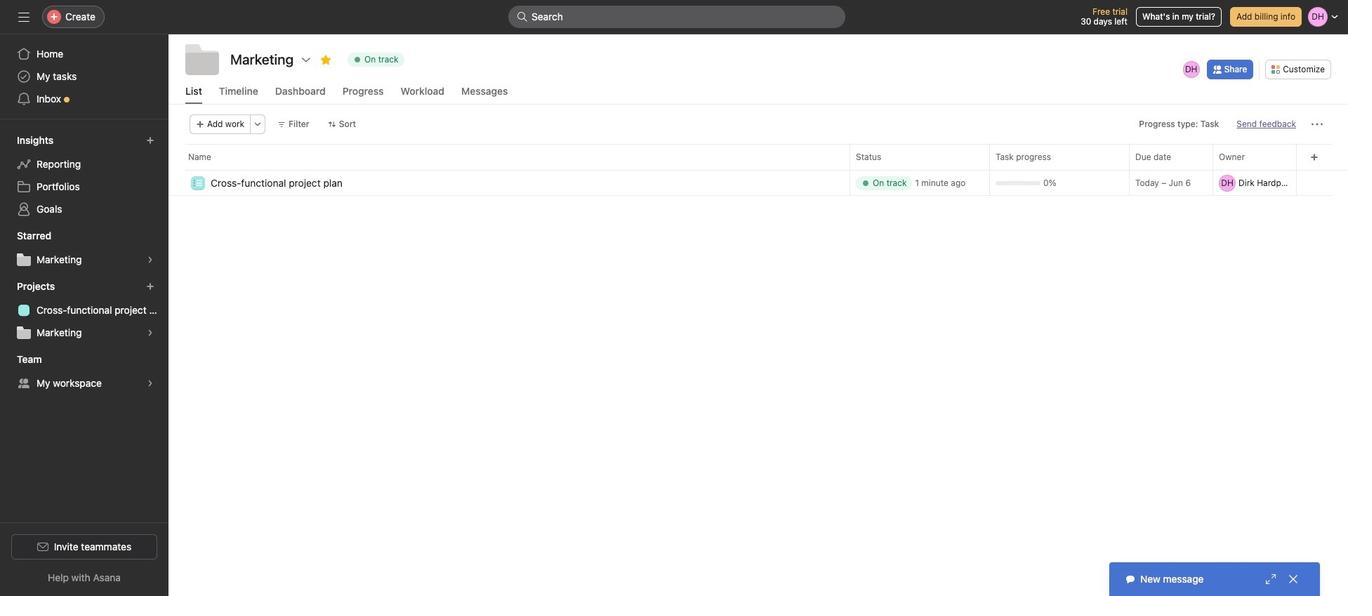 Task type: locate. For each thing, give the bounding box(es) containing it.
more actions image
[[1312, 119, 1323, 130]]

see details, marketing image
[[146, 256, 154, 264]]

dh image
[[1221, 175, 1234, 191]]

list image
[[194, 179, 202, 187]]

more actions image
[[254, 120, 262, 129]]

remove image
[[1294, 179, 1302, 187]]

row
[[169, 144, 1348, 170], [169, 169, 1348, 171], [169, 170, 1348, 197]]

3 cell from the left
[[1213, 170, 1305, 196]]

list box
[[508, 6, 845, 28]]

prominent image
[[517, 11, 528, 22]]

cell
[[169, 170, 850, 197], [850, 170, 990, 196], [1213, 170, 1305, 196]]



Task type: describe. For each thing, give the bounding box(es) containing it.
1 row from the top
[[169, 144, 1348, 170]]

teams element
[[0, 347, 169, 397]]

add field image
[[1310, 153, 1318, 162]]

new project or portfolio image
[[146, 282, 154, 291]]

insights element
[[0, 128, 169, 223]]

expand new message image
[[1265, 574, 1277, 585]]

3 row from the top
[[169, 170, 1348, 197]]

dh image
[[1185, 61, 1198, 78]]

projects element
[[0, 274, 169, 347]]

1 cell from the left
[[169, 170, 850, 197]]

remove from starred image
[[320, 54, 332, 65]]

new insights image
[[146, 136, 154, 145]]

starred element
[[0, 223, 169, 274]]

show options image
[[301, 54, 312, 65]]

2 row from the top
[[169, 169, 1348, 171]]

close image
[[1288, 574, 1299, 585]]

see details, marketing image
[[146, 329, 154, 337]]

2 cell from the left
[[850, 170, 990, 196]]

see details, my workspace image
[[146, 379, 154, 388]]

global element
[[0, 34, 169, 119]]

hide sidebar image
[[18, 11, 29, 22]]



Task type: vqa. For each thing, say whether or not it's contained in the screenshot.
the topmost DH IMAGE
yes



